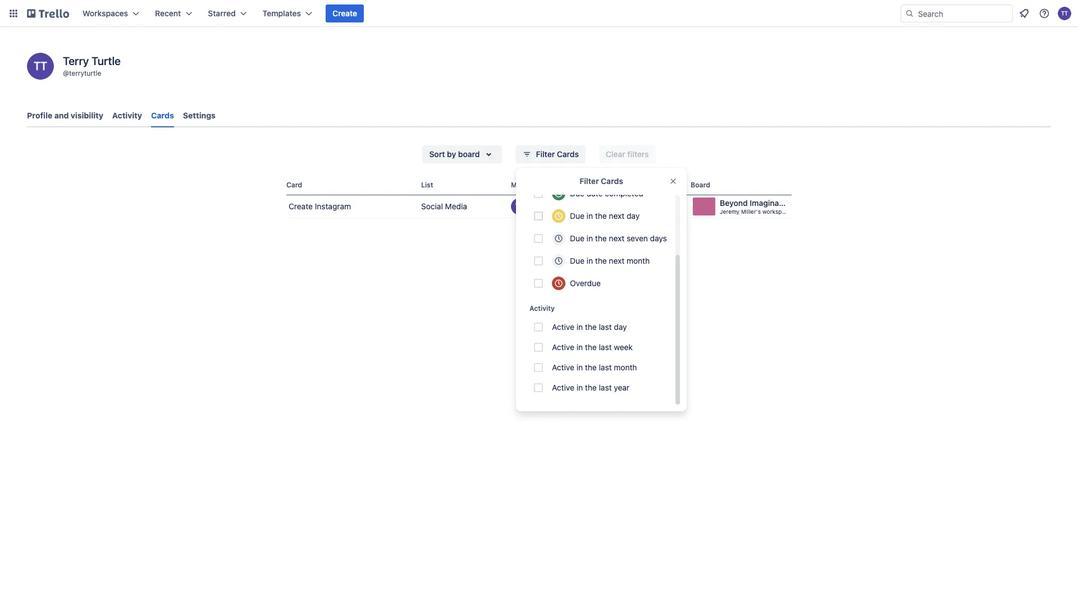 Task type: describe. For each thing, give the bounding box(es) containing it.
workspaces button
[[76, 4, 146, 22]]

beyond imagination jeremy miller's workspace
[[720, 199, 794, 215]]

the for active in the last month
[[585, 363, 597, 372]]

1 vertical spatial terry turtle (terryturtle) image
[[511, 198, 528, 215]]

due date
[[607, 181, 636, 189]]

seven
[[627, 234, 648, 243]]

active for active in the last month
[[552, 363, 575, 372]]

card
[[287, 181, 302, 189]]

and
[[54, 111, 69, 120]]

last for month
[[599, 363, 612, 372]]

0 horizontal spatial cards
[[151, 111, 174, 120]]

due for due date
[[607, 181, 620, 189]]

in for due in the next seven days
[[587, 234, 593, 243]]

active for active in the last week
[[552, 343, 575, 352]]

terryturtle
[[69, 69, 101, 77]]

filter inside button
[[536, 150, 555, 159]]

the for active in the last year
[[585, 383, 597, 393]]

templates
[[263, 9, 301, 18]]

recent
[[155, 9, 181, 18]]

day for due in the next day
[[627, 212, 640, 221]]

the for due in the next month
[[595, 256, 607, 266]]

sort
[[429, 150, 445, 159]]

clear filters
[[606, 150, 649, 159]]

members
[[511, 181, 542, 189]]

create for create
[[333, 9, 357, 18]]

imagination
[[750, 199, 794, 208]]

list
[[421, 181, 433, 189]]

cards inside button
[[557, 150, 579, 159]]

due for due in the next day
[[570, 212, 585, 221]]

active in the last month
[[552, 363, 637, 372]]

due for due in the next month
[[570, 256, 585, 266]]

last for week
[[599, 343, 612, 352]]

last for day
[[599, 323, 612, 332]]

terry
[[63, 54, 89, 67]]

1 horizontal spatial filter
[[580, 177, 599, 186]]

next for day
[[609, 212, 625, 221]]

due in the next month
[[570, 256, 650, 266]]

in for active in the last day
[[577, 323, 583, 332]]

active in the last day
[[552, 323, 627, 332]]

the for active in the last day
[[585, 323, 597, 332]]

workspaces
[[83, 9, 128, 18]]

media
[[445, 202, 467, 211]]

profile and visibility link
[[27, 106, 103, 126]]

next for seven
[[609, 234, 625, 243]]

month for due in the next month
[[627, 256, 650, 266]]

social
[[421, 202, 443, 211]]

due for due date completed
[[570, 189, 585, 198]]

day for active in the last day
[[614, 323, 627, 332]]

create instagram
[[289, 202, 351, 211]]

visibility
[[71, 111, 103, 120]]

starred
[[208, 9, 236, 18]]

due in the next seven days
[[570, 234, 667, 243]]

Search field
[[915, 5, 1013, 22]]

date for due date
[[622, 181, 636, 189]]

in for active in the last year
[[577, 383, 583, 393]]



Task type: vqa. For each thing, say whether or not it's contained in the screenshot.
Due for Due in the next seven days
yes



Task type: locate. For each thing, give the bounding box(es) containing it.
0 horizontal spatial terry turtle (terryturtle) image
[[27, 53, 54, 80]]

recent button
[[148, 4, 199, 22]]

the
[[595, 212, 607, 221], [595, 234, 607, 243], [595, 256, 607, 266], [585, 323, 597, 332], [585, 343, 597, 352], [585, 363, 597, 372], [585, 383, 597, 393]]

0 vertical spatial activity
[[112, 111, 142, 120]]

settings
[[183, 111, 216, 120]]

next for month
[[609, 256, 625, 266]]

filter cards button
[[516, 146, 586, 163]]

due date completed
[[570, 189, 644, 198]]

in
[[587, 212, 593, 221], [587, 234, 593, 243], [587, 256, 593, 266], [577, 323, 583, 332], [577, 343, 583, 352], [577, 363, 583, 372], [577, 383, 583, 393]]

next down due in the next seven days
[[609, 256, 625, 266]]

last down the active in the last week
[[599, 363, 612, 372]]

0 vertical spatial filter
[[536, 150, 555, 159]]

active for active in the last year
[[552, 383, 575, 393]]

due for due in the next seven days
[[570, 234, 585, 243]]

month down week
[[614, 363, 637, 372]]

due down due date completed
[[570, 212, 585, 221]]

1 vertical spatial filter cards
[[580, 177, 623, 186]]

profile and visibility
[[27, 111, 103, 120]]

in for due in the next month
[[587, 256, 593, 266]]

in down due in the next day
[[587, 234, 593, 243]]

filter
[[536, 150, 555, 159], [580, 177, 599, 186]]

active down active in the last month at the bottom
[[552, 383, 575, 393]]

filters
[[628, 150, 649, 159]]

the down the active in the last day
[[585, 343, 597, 352]]

day
[[627, 212, 640, 221], [614, 323, 627, 332]]

the up overdue
[[595, 256, 607, 266]]

1 horizontal spatial activity
[[530, 304, 555, 312]]

filter up due date completed
[[580, 177, 599, 186]]

0 vertical spatial cards
[[151, 111, 174, 120]]

4 active from the top
[[552, 383, 575, 393]]

search image
[[906, 9, 915, 18]]

active for active in the last day
[[552, 323, 575, 332]]

1 last from the top
[[599, 323, 612, 332]]

the for due in the next seven days
[[595, 234, 607, 243]]

back to home image
[[27, 4, 69, 22]]

filter cards
[[536, 150, 579, 159], [580, 177, 623, 186]]

year
[[614, 383, 630, 393]]

date
[[622, 181, 636, 189], [587, 189, 603, 198]]

terry turtle (terryturtle) image
[[1058, 7, 1072, 20]]

next
[[609, 212, 625, 221], [609, 234, 625, 243], [609, 256, 625, 266]]

starred button
[[201, 4, 254, 22]]

0 vertical spatial month
[[627, 256, 650, 266]]

2 vertical spatial next
[[609, 256, 625, 266]]

last for year
[[599, 383, 612, 393]]

0 vertical spatial create
[[333, 9, 357, 18]]

date for due date completed
[[587, 189, 603, 198]]

jeremy
[[720, 208, 740, 215]]

next up due in the next seven days
[[609, 212, 625, 221]]

2 horizontal spatial cards
[[601, 177, 623, 186]]

activity up the active in the last day
[[530, 304, 555, 312]]

active down the active in the last day
[[552, 343, 575, 352]]

miller's
[[742, 208, 761, 215]]

day up week
[[614, 323, 627, 332]]

in for active in the last month
[[577, 363, 583, 372]]

in down active in the last month at the bottom
[[577, 383, 583, 393]]

board
[[691, 181, 711, 189]]

instagram
[[315, 202, 351, 211]]

0 horizontal spatial filter
[[536, 150, 555, 159]]

last left year
[[599, 383, 612, 393]]

last
[[599, 323, 612, 332], [599, 343, 612, 352], [599, 363, 612, 372], [599, 383, 612, 393]]

1 horizontal spatial create
[[333, 9, 357, 18]]

due
[[607, 181, 620, 189], [570, 189, 585, 198], [570, 212, 585, 221], [570, 234, 585, 243], [570, 256, 585, 266]]

0 vertical spatial next
[[609, 212, 625, 221]]

the down due in the next day
[[595, 234, 607, 243]]

1 horizontal spatial date
[[622, 181, 636, 189]]

1 horizontal spatial filter cards
[[580, 177, 623, 186]]

profile
[[27, 111, 52, 120]]

in down the active in the last day
[[577, 343, 583, 352]]

the down active in the last month at the bottom
[[585, 383, 597, 393]]

2 last from the top
[[599, 343, 612, 352]]

the up active in the last year at right
[[585, 363, 597, 372]]

clear
[[606, 150, 626, 159]]

0 vertical spatial day
[[627, 212, 640, 221]]

sort by board button
[[423, 146, 503, 163]]

terry turtle (terryturtle) image left @
[[27, 53, 54, 80]]

terry turtle @ terryturtle
[[63, 54, 121, 77]]

4 last from the top
[[599, 383, 612, 393]]

due down due in the next day
[[570, 234, 585, 243]]

activity
[[112, 111, 142, 120], [530, 304, 555, 312]]

1 vertical spatial cards
[[557, 150, 579, 159]]

next left seven
[[609, 234, 625, 243]]

board
[[458, 150, 480, 159]]

1 active from the top
[[552, 323, 575, 332]]

0 horizontal spatial activity
[[112, 111, 142, 120]]

last up the active in the last week
[[599, 323, 612, 332]]

2 vertical spatial cards
[[601, 177, 623, 186]]

day up seven
[[627, 212, 640, 221]]

completed
[[605, 189, 644, 198]]

workspace
[[763, 208, 792, 215]]

1 vertical spatial day
[[614, 323, 627, 332]]

@
[[63, 69, 69, 77]]

date up due in the next day
[[587, 189, 603, 198]]

create for create instagram
[[289, 202, 313, 211]]

in up the active in the last week
[[577, 323, 583, 332]]

primary element
[[0, 0, 1079, 27]]

in up active in the last year at right
[[577, 363, 583, 372]]

turtle
[[92, 54, 121, 67]]

week
[[614, 343, 633, 352]]

sort by board
[[429, 150, 480, 159]]

active
[[552, 323, 575, 332], [552, 343, 575, 352], [552, 363, 575, 372], [552, 383, 575, 393]]

2 next from the top
[[609, 234, 625, 243]]

create inside button
[[333, 9, 357, 18]]

1 vertical spatial filter
[[580, 177, 599, 186]]

1 next from the top
[[609, 212, 625, 221]]

3 active from the top
[[552, 363, 575, 372]]

templates button
[[256, 4, 319, 22]]

create button
[[326, 4, 364, 22]]

due in the next day
[[570, 212, 640, 221]]

month for active in the last month
[[614, 363, 637, 372]]

3 next from the top
[[609, 256, 625, 266]]

clear filters button
[[599, 146, 656, 163]]

settings link
[[183, 106, 216, 126]]

active up active in the last year at right
[[552, 363, 575, 372]]

date up completed
[[622, 181, 636, 189]]

the up the active in the last week
[[585, 323, 597, 332]]

terry turtle (terryturtle) image
[[27, 53, 54, 80], [511, 198, 528, 215]]

active in the last week
[[552, 343, 633, 352]]

create
[[333, 9, 357, 18], [289, 202, 313, 211]]

month down seven
[[627, 256, 650, 266]]

close popover image
[[669, 177, 678, 186]]

1 vertical spatial month
[[614, 363, 637, 372]]

0 notifications image
[[1018, 7, 1031, 20]]

in down due date completed
[[587, 212, 593, 221]]

last left week
[[599, 343, 612, 352]]

cards link
[[151, 106, 174, 128]]

cards right activity link
[[151, 111, 174, 120]]

1 vertical spatial activity
[[530, 304, 555, 312]]

in for due in the next day
[[587, 212, 593, 221]]

month
[[627, 256, 650, 266], [614, 363, 637, 372]]

filter cards up due date completed
[[580, 177, 623, 186]]

2 active from the top
[[552, 343, 575, 352]]

in for active in the last week
[[577, 343, 583, 352]]

days
[[650, 234, 667, 243]]

1 horizontal spatial cards
[[557, 150, 579, 159]]

0 vertical spatial terry turtle (terryturtle) image
[[27, 53, 54, 80]]

0 horizontal spatial create
[[289, 202, 313, 211]]

by
[[447, 150, 456, 159]]

create instagram link
[[287, 196, 417, 218]]

0 horizontal spatial filter cards
[[536, 150, 579, 159]]

filter cards up members
[[536, 150, 579, 159]]

1 vertical spatial next
[[609, 234, 625, 243]]

cards up due date completed
[[601, 177, 623, 186]]

active in the last year
[[552, 383, 630, 393]]

social media
[[421, 202, 467, 211]]

filter cards inside filter cards button
[[536, 150, 579, 159]]

filter up members
[[536, 150, 555, 159]]

active up the active in the last week
[[552, 323, 575, 332]]

activity left cards link
[[112, 111, 142, 120]]

activity link
[[112, 106, 142, 126]]

due up due date completed
[[607, 181, 620, 189]]

3 last from the top
[[599, 363, 612, 372]]

0 vertical spatial filter cards
[[536, 150, 579, 159]]

in up overdue
[[587, 256, 593, 266]]

due up due in the next day
[[570, 189, 585, 198]]

open information menu image
[[1039, 8, 1051, 19]]

due up overdue
[[570, 256, 585, 266]]

1 horizontal spatial terry turtle (terryturtle) image
[[511, 198, 528, 215]]

the for due in the next day
[[595, 212, 607, 221]]

the down due date completed
[[595, 212, 607, 221]]

beyond
[[720, 199, 748, 208]]

0 horizontal spatial date
[[587, 189, 603, 198]]

cards
[[151, 111, 174, 120], [557, 150, 579, 159], [601, 177, 623, 186]]

overdue
[[570, 279, 601, 288]]

cards left clear at the top of page
[[557, 150, 579, 159]]

the for active in the last week
[[585, 343, 597, 352]]

terry turtle (terryturtle) image down members
[[511, 198, 528, 215]]

1 vertical spatial create
[[289, 202, 313, 211]]



